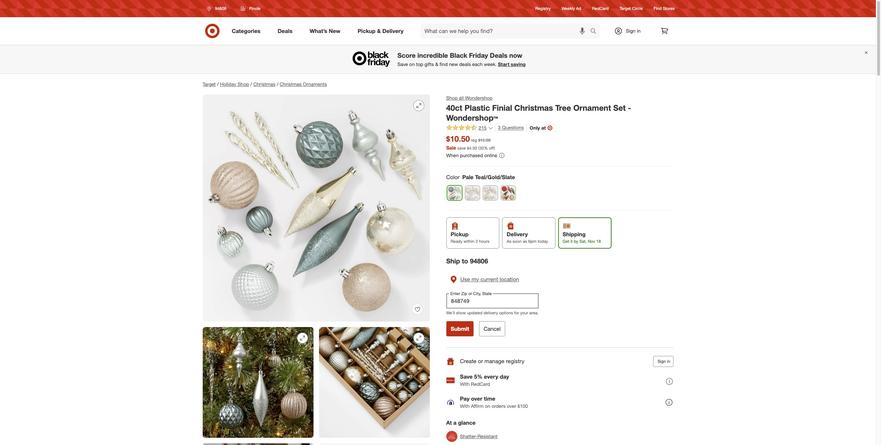 Task type: locate. For each thing, give the bounding box(es) containing it.
your
[[520, 310, 528, 315]]

2 horizontal spatial christmas
[[514, 103, 553, 113]]

pickup right new
[[358, 27, 375, 34]]

with inside pay over time with affirm on orders over $100
[[460, 403, 470, 409]]

deals
[[278, 27, 292, 34], [490, 51, 507, 59]]

shop
[[238, 81, 249, 87], [446, 95, 458, 101]]

0 vertical spatial pickup
[[358, 27, 375, 34]]

with down the pay
[[460, 403, 470, 409]]

1 vertical spatial over
[[507, 403, 516, 409]]

weekly ad link
[[562, 6, 581, 12]]

pickup inside pickup ready within 2 hours
[[451, 231, 469, 238]]

in
[[637, 28, 641, 34], [667, 359, 670, 364]]

save left 5%
[[460, 374, 473, 380]]

gifts
[[425, 61, 434, 67]]

None text field
[[446, 293, 538, 309]]

1 vertical spatial target
[[203, 81, 216, 87]]

photo from @gala_mk85, 4 of 7 image
[[203, 444, 313, 445]]

1 horizontal spatial &
[[435, 61, 438, 67]]

what's
[[310, 27, 327, 34]]

94806 inside "dropdown button"
[[215, 6, 226, 11]]

0 vertical spatial save
[[397, 61, 408, 67]]

location
[[500, 276, 519, 283]]

& inside score incredible black friday deals now save on top gifts & find new deals each week. start saving
[[435, 61, 438, 67]]

1 horizontal spatial sign
[[658, 359, 666, 364]]

1 vertical spatial shop
[[446, 95, 458, 101]]

0 horizontal spatial shop
[[238, 81, 249, 87]]

wondershop™
[[446, 113, 498, 122]]

1 horizontal spatial sign in
[[658, 359, 670, 364]]

redcard right ad
[[592, 6, 609, 11]]

1 vertical spatial save
[[460, 374, 473, 380]]

save inside score incredible black friday deals now save on top gifts & find new deals each week. start saving
[[397, 61, 408, 67]]

1 horizontal spatial in
[[667, 359, 670, 364]]

1 vertical spatial redcard
[[471, 381, 490, 387]]

deals left the what's
[[278, 27, 292, 34]]

search
[[587, 28, 603, 35]]

0 horizontal spatial pickup
[[358, 27, 375, 34]]

/
[[217, 81, 219, 87], [250, 81, 252, 87], [277, 81, 278, 87]]

deals inside score incredible black friday deals now save on top gifts & find new deals each week. start saving
[[490, 51, 507, 59]]

5%
[[474, 374, 482, 380]]

tree
[[555, 103, 571, 113]]

0 vertical spatial redcard
[[592, 6, 609, 11]]

it
[[570, 239, 573, 244]]

teal/gold/slate
[[475, 174, 515, 181]]

1 vertical spatial in
[[667, 359, 670, 364]]

by
[[574, 239, 578, 244]]

we'll show updated delivery options for your area.
[[446, 310, 538, 315]]

0 horizontal spatial &
[[377, 27, 381, 34]]

0 vertical spatial with
[[460, 381, 470, 387]]

nov
[[588, 239, 595, 244]]

0 horizontal spatial save
[[397, 61, 408, 67]]

use
[[460, 276, 470, 283]]

christmas
[[253, 81, 275, 87], [280, 81, 302, 87], [514, 103, 553, 113]]

1 vertical spatial delivery
[[507, 231, 528, 238]]

submit button
[[446, 321, 474, 337]]

create or manage registry
[[460, 358, 524, 365]]

0 vertical spatial 94806
[[215, 6, 226, 11]]

0 vertical spatial over
[[471, 396, 482, 402]]

deals
[[459, 61, 471, 67]]

purchased
[[460, 153, 483, 158]]

over left $100
[[507, 403, 516, 409]]

on inside pay over time with affirm on orders over $100
[[485, 403, 490, 409]]

2 horizontal spatial /
[[277, 81, 278, 87]]

215 link
[[446, 124, 493, 132]]

when purchased online
[[446, 153, 497, 158]]

1 vertical spatial pickup
[[451, 231, 469, 238]]

christmas right holiday shop 'link'
[[253, 81, 275, 87]]

save inside save 5% every day with redcard
[[460, 374, 473, 380]]

)
[[494, 146, 495, 151]]

delivery inside pickup & delivery link
[[382, 27, 404, 34]]

$15.00
[[478, 138, 491, 143]]

0 horizontal spatial redcard
[[471, 381, 490, 387]]

submit
[[451, 326, 469, 332]]

94806 left pinole dropdown button
[[215, 6, 226, 11]]

0 horizontal spatial in
[[637, 28, 641, 34]]

use my current location link
[[446, 271, 538, 288]]

deals up start
[[490, 51, 507, 59]]

1 horizontal spatial christmas
[[280, 81, 302, 87]]

pale teal/gold/slate image
[[447, 186, 462, 200]]

target for target circle
[[620, 6, 631, 11]]

delivery inside delivery as soon as 6pm today
[[507, 231, 528, 238]]

finial
[[492, 103, 512, 113]]

1 horizontal spatial over
[[507, 403, 516, 409]]

94806 button
[[203, 2, 234, 15]]

target left holiday at the top left of the page
[[203, 81, 216, 87]]

reg
[[471, 138, 477, 143]]

0 vertical spatial shop
[[238, 81, 249, 87]]

40ct
[[446, 103, 462, 113]]

0 horizontal spatial sign in
[[626, 28, 641, 34]]

1 horizontal spatial /
[[250, 81, 252, 87]]

1 horizontal spatial redcard
[[592, 6, 609, 11]]

today
[[538, 239, 548, 244]]

candy champagne image
[[465, 186, 480, 200]]

0 vertical spatial sign in
[[626, 28, 641, 34]]

0 vertical spatial sign
[[626, 28, 635, 34]]

0 horizontal spatial 94806
[[215, 6, 226, 11]]

shipping get it by sat, nov 18
[[563, 231, 601, 244]]

0 vertical spatial delivery
[[382, 27, 404, 34]]

with inside save 5% every day with redcard
[[460, 381, 470, 387]]

find
[[654, 6, 662, 11]]

2 with from the top
[[460, 403, 470, 409]]

over up affirm in the bottom of the page
[[471, 396, 482, 402]]

30
[[479, 146, 484, 151]]

score
[[397, 51, 416, 59]]

with
[[460, 381, 470, 387], [460, 403, 470, 409]]

holiday shop link
[[220, 81, 249, 87]]

-
[[628, 103, 631, 113]]

delivery up soon
[[507, 231, 528, 238]]

/ right christmas link on the left top of the page
[[277, 81, 278, 87]]

delivery as soon as 6pm today
[[507, 231, 548, 244]]

0 vertical spatial deals
[[278, 27, 292, 34]]

delivery up score on the left top of page
[[382, 27, 404, 34]]

1 horizontal spatial pickup
[[451, 231, 469, 238]]

search button
[[587, 23, 603, 40]]

pay over time with affirm on orders over $100
[[460, 396, 528, 409]]

pinole
[[249, 6, 260, 11]]

delivery
[[382, 27, 404, 34], [507, 231, 528, 238]]

1 vertical spatial sign
[[658, 359, 666, 364]]

1 horizontal spatial on
[[485, 403, 490, 409]]

incredible
[[417, 51, 448, 59]]

or
[[478, 358, 483, 365]]

pink/champagne image
[[483, 186, 497, 200]]

shipping
[[563, 231, 586, 238]]

/ left christmas link on the left top of the page
[[250, 81, 252, 87]]

shop left all
[[446, 95, 458, 101]]

red/green/gold image
[[501, 186, 515, 200]]

shop right holiday at the top left of the page
[[238, 81, 249, 87]]

1 horizontal spatial deals
[[490, 51, 507, 59]]

hours
[[479, 239, 489, 244]]

save down score on the left top of page
[[397, 61, 408, 67]]

94806 right to
[[470, 257, 488, 265]]

pickup & delivery
[[358, 27, 404, 34]]

1 with from the top
[[460, 381, 470, 387]]

sign in button
[[653, 356, 673, 367]]

target
[[620, 6, 631, 11], [203, 81, 216, 87]]

on down time
[[485, 403, 490, 409]]

2 / from the left
[[250, 81, 252, 87]]

1 vertical spatial on
[[485, 403, 490, 409]]

on
[[409, 61, 415, 67], [485, 403, 490, 409]]

at a glance
[[446, 419, 476, 426]]

on left top on the left of page
[[409, 61, 415, 67]]

0 horizontal spatial delivery
[[382, 27, 404, 34]]

pickup up ready
[[451, 231, 469, 238]]

christmas inside shop all wondershop 40ct plastic finial christmas tree ornament set - wondershop™
[[514, 103, 553, 113]]

new
[[329, 27, 340, 34]]

ornaments
[[303, 81, 327, 87]]

target / holiday shop / christmas / christmas ornaments
[[203, 81, 327, 87]]

/ right target link
[[217, 81, 219, 87]]

only
[[530, 125, 540, 131]]

1 horizontal spatial delivery
[[507, 231, 528, 238]]

every
[[484, 374, 498, 380]]

redcard down 5%
[[471, 381, 490, 387]]

what's new link
[[304, 23, 349, 39]]

40ct plastic finial christmas tree ornament set - wondershop™, 3 of 7 image
[[319, 327, 430, 438]]

0 vertical spatial &
[[377, 27, 381, 34]]

with up the pay
[[460, 381, 470, 387]]

pickup for ready
[[451, 231, 469, 238]]

registry
[[506, 358, 524, 365]]

0 horizontal spatial target
[[203, 81, 216, 87]]

1 vertical spatial deals
[[490, 51, 507, 59]]

create
[[460, 358, 476, 365]]

1 vertical spatial sign in
[[658, 359, 670, 364]]

1 horizontal spatial shop
[[446, 95, 458, 101]]

each
[[472, 61, 483, 67]]

1 vertical spatial with
[[460, 403, 470, 409]]

stores
[[663, 6, 675, 11]]

1 horizontal spatial target
[[620, 6, 631, 11]]

1 horizontal spatial save
[[460, 374, 473, 380]]

0 horizontal spatial sign
[[626, 28, 635, 34]]

christmas up only
[[514, 103, 553, 113]]

target link
[[203, 81, 216, 87]]

0 horizontal spatial /
[[217, 81, 219, 87]]

a
[[453, 419, 456, 426]]

target left circle
[[620, 6, 631, 11]]

0 horizontal spatial on
[[409, 61, 415, 67]]

0 vertical spatial on
[[409, 61, 415, 67]]

1 horizontal spatial 94806
[[470, 257, 488, 265]]

saving
[[511, 61, 526, 67]]

christmas left ornaments
[[280, 81, 302, 87]]

0 vertical spatial target
[[620, 6, 631, 11]]

1 vertical spatial &
[[435, 61, 438, 67]]

0 vertical spatial in
[[637, 28, 641, 34]]



Task type: describe. For each thing, give the bounding box(es) containing it.
deals link
[[272, 23, 301, 39]]

week.
[[484, 61, 497, 67]]

holiday
[[220, 81, 236, 87]]

sat,
[[579, 239, 587, 244]]

What can we help you find? suggestions appear below search field
[[420, 23, 592, 39]]

set
[[613, 103, 626, 113]]

save
[[457, 146, 466, 151]]

1 vertical spatial 94806
[[470, 257, 488, 265]]

3 / from the left
[[277, 81, 278, 87]]

4.50
[[469, 146, 477, 151]]

wondershop
[[465, 95, 492, 101]]

save 5% every day with redcard
[[460, 374, 509, 387]]

black
[[450, 51, 467, 59]]

plastic
[[465, 103, 490, 113]]

cancel button
[[479, 321, 505, 337]]

registry link
[[535, 6, 551, 12]]

area.
[[529, 310, 538, 315]]

current
[[480, 276, 498, 283]]

6pm
[[528, 239, 537, 244]]

215
[[479, 125, 487, 131]]

image gallery element
[[203, 95, 430, 445]]

ad
[[576, 6, 581, 11]]

ship
[[446, 257, 460, 265]]

online
[[484, 153, 497, 158]]

shatter-
[[460, 434, 477, 439]]

40ct plastic finial christmas tree ornament set - wondershop™, 1 of 7 image
[[203, 95, 430, 322]]

find stores link
[[654, 6, 675, 12]]

sign in link
[[608, 23, 651, 39]]

resistant
[[477, 434, 498, 439]]

questions
[[502, 125, 524, 131]]

glance
[[458, 419, 476, 426]]

$
[[467, 146, 469, 151]]

all
[[459, 95, 464, 101]]

shop inside shop all wondershop 40ct plastic finial christmas tree ornament set - wondershop™
[[446, 95, 458, 101]]

sign in inside button
[[658, 359, 670, 364]]

0 horizontal spatial deals
[[278, 27, 292, 34]]

soon
[[513, 239, 522, 244]]

%
[[484, 146, 488, 151]]

18
[[596, 239, 601, 244]]

pay
[[460, 396, 469, 402]]

3 questions
[[498, 125, 524, 131]]

time
[[484, 396, 495, 402]]

as
[[507, 239, 511, 244]]

pinole button
[[236, 2, 265, 15]]

target circle link
[[620, 6, 643, 12]]

shatter-resistant button
[[446, 429, 498, 444]]

affirm
[[471, 403, 484, 409]]

cancel
[[484, 326, 501, 332]]

shop all wondershop 40ct plastic finial christmas tree ornament set - wondershop™
[[446, 95, 631, 122]]

at
[[446, 419, 452, 426]]

use my current location
[[460, 276, 519, 283]]

color pale teal/gold/slate
[[446, 174, 515, 181]]

find
[[440, 61, 448, 67]]

at
[[541, 125, 546, 131]]

delivery
[[484, 310, 498, 315]]

target for target / holiday shop / christmas / christmas ornaments
[[203, 81, 216, 87]]

orders
[[492, 403, 506, 409]]

updated
[[467, 310, 482, 315]]

day
[[500, 374, 509, 380]]

weekly
[[562, 6, 575, 11]]

sign inside button
[[658, 359, 666, 364]]

now
[[509, 51, 522, 59]]

start
[[498, 61, 509, 67]]

options
[[499, 310, 513, 315]]

ship to 94806
[[446, 257, 488, 265]]

we'll
[[446, 310, 455, 315]]

new
[[449, 61, 458, 67]]

pale
[[462, 174, 474, 181]]

my
[[472, 276, 479, 283]]

40ct plastic finial christmas tree ornament set - wondershop™, 2 of 7 image
[[203, 327, 313, 438]]

1 / from the left
[[217, 81, 219, 87]]

score incredible black friday deals now save on top gifts & find new deals each week. start saving
[[397, 51, 526, 67]]

0 horizontal spatial christmas
[[253, 81, 275, 87]]

$100
[[518, 403, 528, 409]]

show
[[456, 310, 466, 315]]

what's new
[[310, 27, 340, 34]]

(
[[478, 146, 479, 151]]

top
[[416, 61, 423, 67]]

christmas ornaments link
[[280, 81, 327, 87]]

in inside button
[[667, 359, 670, 364]]

$10.50
[[446, 134, 470, 144]]

on inside score incredible black friday deals now save on top gifts & find new deals each week. start saving
[[409, 61, 415, 67]]

pickup for &
[[358, 27, 375, 34]]

ornament
[[573, 103, 611, 113]]

registry
[[535, 6, 551, 11]]

redcard inside save 5% every day with redcard
[[471, 381, 490, 387]]

categories
[[232, 27, 260, 34]]

redcard link
[[592, 6, 609, 12]]

target circle
[[620, 6, 643, 11]]

0 horizontal spatial over
[[471, 396, 482, 402]]

3
[[498, 125, 501, 131]]



Task type: vqa. For each thing, say whether or not it's contained in the screenshot.
Use
yes



